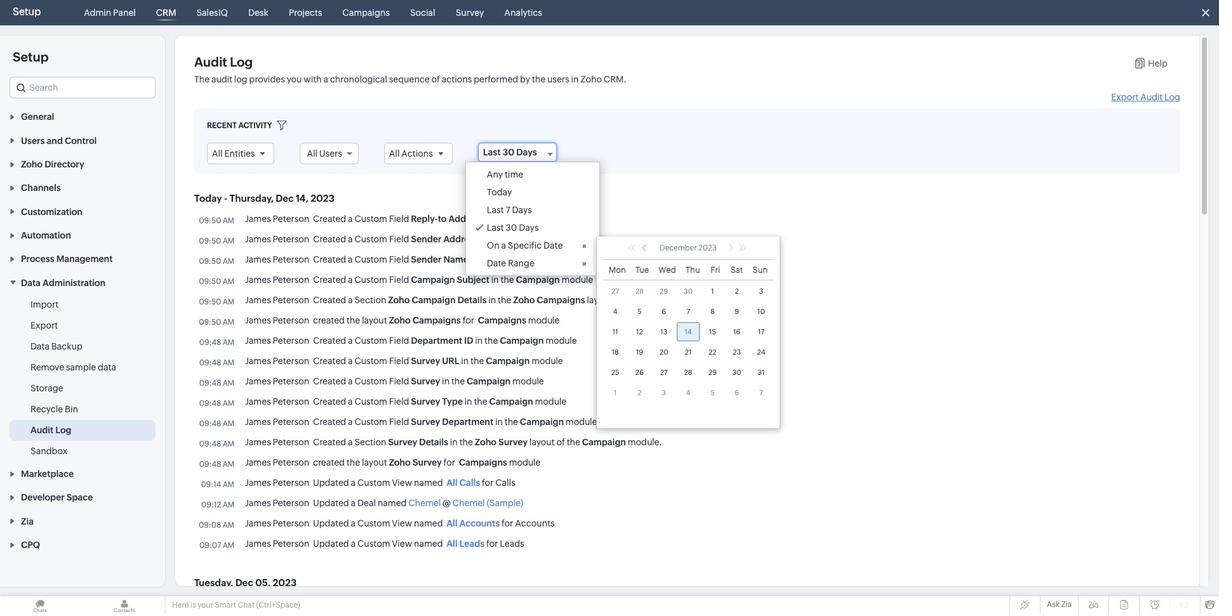 Task type: describe. For each thing, give the bounding box(es) containing it.
your
[[198, 601, 213, 610]]

chat
[[238, 601, 255, 610]]

survey
[[456, 8, 484, 18]]

admin
[[84, 8, 111, 18]]

crm link
[[151, 0, 181, 25]]

analytics link
[[499, 0, 547, 25]]

desk link
[[243, 0, 274, 25]]

desk
[[248, 8, 268, 18]]

social
[[410, 8, 435, 18]]

zia
[[1062, 601, 1072, 610]]

smart
[[215, 601, 236, 610]]

contacts image
[[84, 597, 164, 615]]

crm
[[156, 8, 176, 18]]

setup
[[13, 6, 41, 18]]

ask zia
[[1047, 601, 1072, 610]]

projects
[[289, 8, 322, 18]]



Task type: vqa. For each thing, say whether or not it's contained in the screenshot.
Social "link"
yes



Task type: locate. For each thing, give the bounding box(es) containing it.
analytics
[[505, 8, 542, 18]]

here is your smart chat (ctrl+space)
[[172, 601, 300, 610]]

here
[[172, 601, 189, 610]]

admin panel link
[[79, 0, 141, 25]]

ask
[[1047, 601, 1060, 610]]

panel
[[113, 8, 136, 18]]

campaigns
[[343, 8, 390, 18]]

survey link
[[451, 0, 489, 25]]

salesiq link
[[191, 0, 233, 25]]

(ctrl+space)
[[256, 601, 300, 610]]

admin panel
[[84, 8, 136, 18]]

chats image
[[0, 597, 80, 615]]

is
[[190, 601, 196, 610]]

campaigns link
[[337, 0, 395, 25]]

salesiq
[[197, 8, 228, 18]]

social link
[[405, 0, 441, 25]]

projects link
[[284, 0, 327, 25]]



